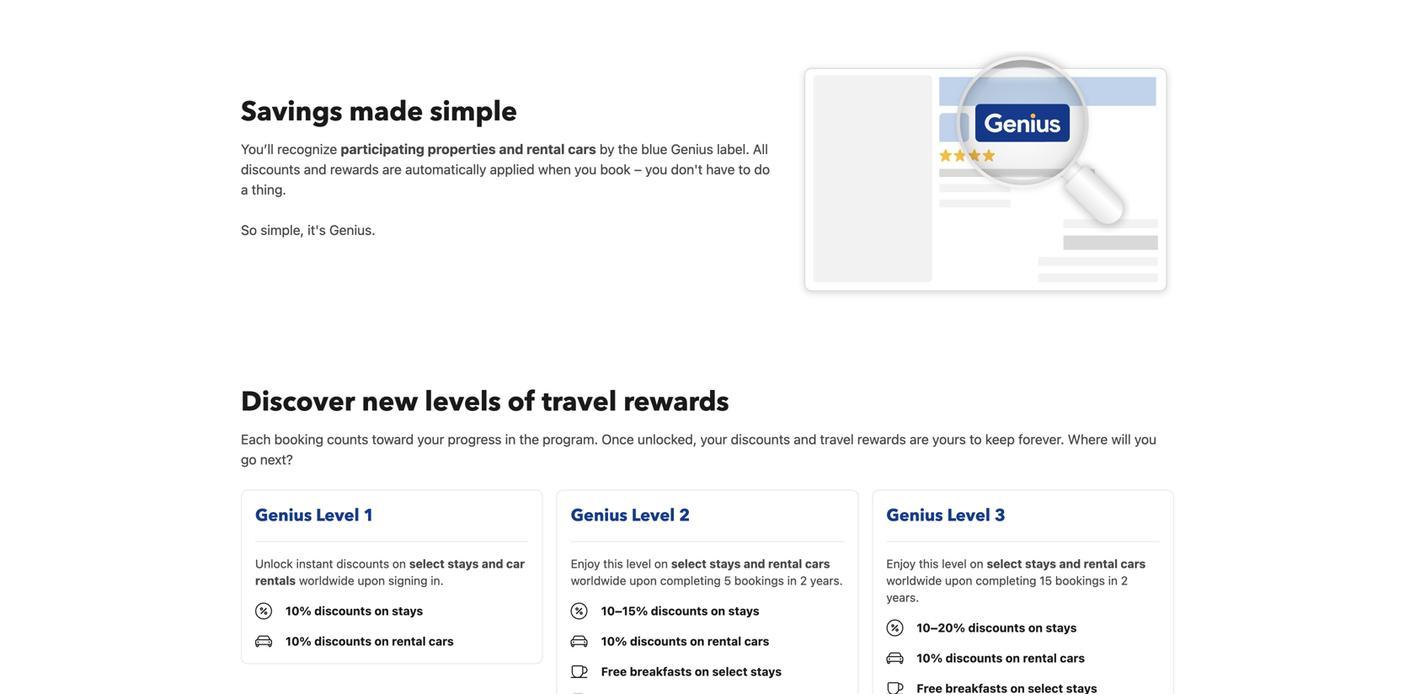 Task type: describe. For each thing, give the bounding box(es) containing it.
genius for genius level 2
[[571, 504, 628, 527]]

once
[[602, 431, 634, 447]]

10–20%
[[917, 621, 966, 635]]

simple,
[[261, 222, 304, 238]]

in.
[[431, 574, 444, 588]]

15
[[1040, 574, 1053, 588]]

thing.
[[252, 181, 286, 197]]

will
[[1112, 431, 1131, 447]]

are inside each booking counts toward your progress in the program. once unlocked, your discounts and travel rewards are yours to keep forever. where will you go next?
[[910, 431, 929, 447]]

counts
[[327, 431, 369, 447]]

you inside each booking counts toward your progress in the program. once unlocked, your discounts and travel rewards are yours to keep forever. where will you go next?
[[1135, 431, 1157, 447]]

are inside by the blue genius label. all discounts and rewards are automatically applied when you book – you don't have to do a thing.
[[383, 161, 402, 177]]

in for genius level 2
[[788, 574, 797, 588]]

level for 3
[[942, 557, 967, 571]]

rental inside the enjoy this level on select stays and rental cars worldwide upon completing 5 bookings in 2 years.
[[768, 557, 803, 571]]

1
[[364, 504, 375, 527]]

on up 'free breakfasts on select stays'
[[690, 634, 705, 648]]

forever.
[[1019, 431, 1065, 447]]

select inside the enjoy this level on select stays and rental cars worldwide upon completing 5 bookings in 2 years.
[[671, 557, 707, 571]]

so simple, it's genius.
[[241, 222, 376, 238]]

free
[[601, 665, 627, 679]]

it's
[[308, 222, 326, 238]]

yours
[[933, 431, 966, 447]]

to inside by the blue genius label. all discounts and rewards are automatically applied when you book – you don't have to do a thing.
[[739, 161, 751, 177]]

new
[[362, 384, 418, 420]]

2 for genius level 3
[[1121, 574, 1128, 588]]

genius level 2
[[571, 504, 690, 527]]

completing for genius level 3
[[976, 574, 1037, 588]]

savings made simple image
[[797, 51, 1175, 300]]

on right breakfasts at the left bottom of the page
[[695, 665, 710, 679]]

upon for genius level 3
[[945, 574, 973, 588]]

10–20% discounts on stays
[[917, 621, 1077, 635]]

simple
[[430, 93, 517, 130]]

this for genius level 2
[[604, 557, 623, 571]]

each booking counts toward your progress in the program. once unlocked, your discounts and travel rewards are yours to keep forever. where will you go next?
[[241, 431, 1157, 468]]

participating
[[341, 141, 425, 157]]

this for genius level 3
[[919, 557, 939, 571]]

on down 5
[[711, 604, 726, 618]]

unlocked,
[[638, 431, 697, 447]]

and inside enjoy this level on select stays and rental cars worldwide upon completing 15 bookings in 2 years.
[[1060, 557, 1081, 571]]

enjoy for genius level 2
[[571, 557, 600, 571]]

1 your from the left
[[417, 431, 444, 447]]

enjoy for genius level 3
[[887, 557, 916, 571]]

car
[[506, 557, 525, 571]]

10% discounts on rental cars for genius level 3
[[917, 651, 1085, 665]]

signing
[[388, 574, 428, 588]]

2 for genius level 2
[[800, 574, 807, 588]]

so
[[241, 222, 257, 238]]

1 upon from the left
[[358, 574, 385, 588]]

discounts inside each booking counts toward your progress in the program. once unlocked, your discounts and travel rewards are yours to keep forever. where will you go next?
[[731, 431, 791, 447]]

all
[[753, 141, 768, 157]]

stays inside the enjoy this level on select stays and rental cars worldwide upon completing 5 bookings in 2 years.
[[710, 557, 741, 571]]

bookings for genius level 2
[[735, 574, 784, 588]]

don't
[[671, 161, 703, 177]]

progress
[[448, 431, 502, 447]]

travel inside each booking counts toward your progress in the program. once unlocked, your discounts and travel rewards are yours to keep forever. where will you go next?
[[820, 431, 854, 447]]

discover
[[241, 384, 355, 420]]

completing for genius level 2
[[660, 574, 721, 588]]

select stays and car rentals
[[255, 557, 525, 588]]

1 worldwide from the left
[[299, 574, 355, 588]]

level for 3
[[948, 504, 991, 527]]

next?
[[260, 452, 293, 468]]

in inside each booking counts toward your progress in the program. once unlocked, your discounts and travel rewards are yours to keep forever. where will you go next?
[[505, 431, 516, 447]]

and inside each booking counts toward your progress in the program. once unlocked, your discounts and travel rewards are yours to keep forever. where will you go next?
[[794, 431, 817, 447]]

book
[[600, 161, 631, 177]]

on down 10–20% discounts on stays
[[1006, 651, 1020, 665]]

of
[[508, 384, 535, 420]]

select inside select stays and car rentals
[[409, 557, 445, 571]]

on down '10% discounts on stays'
[[375, 634, 389, 648]]

program.
[[543, 431, 598, 447]]

enjoy this level on select stays and rental cars worldwide upon completing 15 bookings in 2 years.
[[887, 557, 1146, 604]]

level for 2
[[627, 557, 651, 571]]

0 horizontal spatial 2
[[679, 504, 690, 527]]

worldwide for genius level 2
[[571, 574, 627, 588]]



Task type: vqa. For each thing, say whether or not it's contained in the screenshot.
2nd ·
no



Task type: locate. For each thing, give the bounding box(es) containing it.
cars
[[568, 141, 596, 157], [805, 557, 830, 571], [1121, 557, 1146, 571], [429, 634, 454, 648], [745, 634, 770, 648], [1060, 651, 1085, 665]]

in for genius level 3
[[1109, 574, 1118, 588]]

applied
[[490, 161, 535, 177]]

1 vertical spatial years.
[[887, 591, 919, 604]]

0 horizontal spatial rewards
[[330, 161, 379, 177]]

you right –
[[646, 161, 668, 177]]

toward
[[372, 431, 414, 447]]

and inside select stays and car rentals
[[482, 557, 504, 571]]

level down genius level 2
[[627, 557, 651, 571]]

10% for genius level 3
[[917, 651, 943, 665]]

worldwide down unlock instant discounts on
[[299, 574, 355, 588]]

2 horizontal spatial level
[[948, 504, 991, 527]]

genius up unlock
[[255, 504, 312, 527]]

1 horizontal spatial travel
[[820, 431, 854, 447]]

1 horizontal spatial this
[[919, 557, 939, 571]]

completing inside enjoy this level on select stays and rental cars worldwide upon completing 15 bookings in 2 years.
[[976, 574, 1037, 588]]

worldwide up 10–20%
[[887, 574, 942, 588]]

genius down yours
[[887, 504, 943, 527]]

upon for genius level 2
[[630, 574, 657, 588]]

1 horizontal spatial bookings
[[1056, 574, 1105, 588]]

this down genius level 3
[[919, 557, 939, 571]]

2 horizontal spatial you
[[1135, 431, 1157, 447]]

0 horizontal spatial this
[[604, 557, 623, 571]]

on inside enjoy this level on select stays and rental cars worldwide upon completing 15 bookings in 2 years.
[[970, 557, 984, 571]]

genius
[[671, 141, 714, 157], [255, 504, 312, 527], [571, 504, 628, 527], [887, 504, 943, 527]]

2
[[679, 504, 690, 527], [800, 574, 807, 588], [1121, 574, 1128, 588]]

in inside enjoy this level on select stays and rental cars worldwide upon completing 15 bookings in 2 years.
[[1109, 574, 1118, 588]]

booking
[[274, 431, 324, 447]]

rewards down participating
[[330, 161, 379, 177]]

genius inside by the blue genius label. all discounts and rewards are automatically applied when you book – you don't have to do a thing.
[[671, 141, 714, 157]]

are down participating
[[383, 161, 402, 177]]

5
[[724, 574, 731, 588]]

0 horizontal spatial to
[[739, 161, 751, 177]]

2 inside the enjoy this level on select stays and rental cars worldwide upon completing 5 bookings in 2 years.
[[800, 574, 807, 588]]

1 vertical spatial rewards
[[624, 384, 729, 420]]

by
[[600, 141, 615, 157]]

0 horizontal spatial upon
[[358, 574, 385, 588]]

upon up 10–15%
[[630, 574, 657, 588]]

worldwide upon signing in.
[[296, 574, 444, 588]]

level for 1
[[316, 504, 359, 527]]

to inside each booking counts toward your progress in the program. once unlocked, your discounts and travel rewards are yours to keep forever. where will you go next?
[[970, 431, 982, 447]]

this inside the enjoy this level on select stays and rental cars worldwide upon completing 5 bookings in 2 years.
[[604, 557, 623, 571]]

stays
[[448, 557, 479, 571], [710, 557, 741, 571], [1025, 557, 1057, 571], [392, 604, 423, 618], [729, 604, 760, 618], [1046, 621, 1077, 635], [751, 665, 782, 679]]

select up the 10–15% discounts on stays
[[671, 557, 707, 571]]

2 level from the left
[[942, 557, 967, 571]]

0 horizontal spatial level
[[316, 504, 359, 527]]

0 horizontal spatial worldwide
[[299, 574, 355, 588]]

3
[[995, 504, 1006, 527]]

3 level from the left
[[948, 504, 991, 527]]

blue
[[642, 141, 668, 157]]

0 vertical spatial are
[[383, 161, 402, 177]]

2 inside enjoy this level on select stays and rental cars worldwide upon completing 15 bookings in 2 years.
[[1121, 574, 1128, 588]]

level
[[316, 504, 359, 527], [632, 504, 675, 527], [948, 504, 991, 527]]

in right progress
[[505, 431, 516, 447]]

bookings inside the enjoy this level on select stays and rental cars worldwide upon completing 5 bookings in 2 years.
[[735, 574, 784, 588]]

you
[[575, 161, 597, 177], [646, 161, 668, 177], [1135, 431, 1157, 447]]

on down genius level 3
[[970, 557, 984, 571]]

rewards inside each booking counts toward your progress in the program. once unlocked, your discounts and travel rewards are yours to keep forever. where will you go next?
[[858, 431, 906, 447]]

rental inside enjoy this level on select stays and rental cars worldwide upon completing 15 bookings in 2 years.
[[1084, 557, 1118, 571]]

go
[[241, 452, 257, 468]]

1 horizontal spatial level
[[942, 557, 967, 571]]

instant
[[296, 557, 333, 571]]

10% discounts on rental cars down the 10–15% discounts on stays
[[601, 634, 770, 648]]

1 vertical spatial travel
[[820, 431, 854, 447]]

on inside the enjoy this level on select stays and rental cars worldwide upon completing 5 bookings in 2 years.
[[655, 557, 668, 571]]

10% discounts on rental cars for genius level 1
[[286, 634, 454, 648]]

10%
[[286, 604, 312, 618], [286, 634, 312, 648], [601, 634, 627, 648], [917, 651, 943, 665]]

keep
[[986, 431, 1015, 447]]

2 right 5
[[800, 574, 807, 588]]

10% discounts on rental cars
[[286, 634, 454, 648], [601, 634, 770, 648], [917, 651, 1085, 665]]

to left keep
[[970, 431, 982, 447]]

enjoy this level on select stays and rental cars worldwide upon completing 5 bookings in 2 years.
[[571, 557, 843, 588]]

travel
[[542, 384, 617, 420], [820, 431, 854, 447]]

1 horizontal spatial to
[[970, 431, 982, 447]]

properties
[[428, 141, 496, 157]]

0 vertical spatial the
[[618, 141, 638, 157]]

years. for genius level 2
[[811, 574, 843, 588]]

1 horizontal spatial enjoy
[[887, 557, 916, 571]]

2 completing from the left
[[976, 574, 1037, 588]]

select inside enjoy this level on select stays and rental cars worldwide upon completing 15 bookings in 2 years.
[[987, 557, 1023, 571]]

bookings for genius level 3
[[1056, 574, 1105, 588]]

1 horizontal spatial 2
[[800, 574, 807, 588]]

0 horizontal spatial completing
[[660, 574, 721, 588]]

breakfasts
[[630, 665, 692, 679]]

rentals
[[255, 574, 296, 588]]

0 horizontal spatial bookings
[[735, 574, 784, 588]]

where
[[1068, 431, 1108, 447]]

you right will on the right bottom of the page
[[1135, 431, 1157, 447]]

completing up the 10–15% discounts on stays
[[660, 574, 721, 588]]

level inside enjoy this level on select stays and rental cars worldwide upon completing 15 bookings in 2 years.
[[942, 557, 967, 571]]

rewards left yours
[[858, 431, 906, 447]]

10% for genius level 1
[[286, 634, 312, 648]]

discover new levels of travel rewards
[[241, 384, 729, 420]]

on
[[393, 557, 406, 571], [655, 557, 668, 571], [970, 557, 984, 571], [375, 604, 389, 618], [711, 604, 726, 618], [1029, 621, 1043, 635], [375, 634, 389, 648], [690, 634, 705, 648], [1006, 651, 1020, 665], [695, 665, 710, 679]]

0 horizontal spatial are
[[383, 161, 402, 177]]

rewards
[[330, 161, 379, 177], [624, 384, 729, 420], [858, 431, 906, 447]]

0 vertical spatial travel
[[542, 384, 617, 420]]

2 horizontal spatial 2
[[1121, 574, 1128, 588]]

bookings inside enjoy this level on select stays and rental cars worldwide upon completing 15 bookings in 2 years.
[[1056, 574, 1105, 588]]

worldwide for genius level 3
[[887, 574, 942, 588]]

enjoy inside enjoy this level on select stays and rental cars worldwide upon completing 15 bookings in 2 years.
[[887, 557, 916, 571]]

you'll recognize participating properties and rental cars
[[241, 141, 596, 157]]

1 vertical spatial are
[[910, 431, 929, 447]]

2 vertical spatial rewards
[[858, 431, 906, 447]]

completing inside the enjoy this level on select stays and rental cars worldwide upon completing 5 bookings in 2 years.
[[660, 574, 721, 588]]

0 vertical spatial years.
[[811, 574, 843, 588]]

level left the 3
[[948, 504, 991, 527]]

0 horizontal spatial travel
[[542, 384, 617, 420]]

you'll
[[241, 141, 274, 157]]

2 bookings from the left
[[1056, 574, 1105, 588]]

enjoy
[[571, 557, 600, 571], [887, 557, 916, 571]]

genius for genius level 3
[[887, 504, 943, 527]]

2 this from the left
[[919, 557, 939, 571]]

10% discounts on rental cars down 10–20% discounts on stays
[[917, 651, 1085, 665]]

1 horizontal spatial years.
[[887, 591, 919, 604]]

completing
[[660, 574, 721, 588], [976, 574, 1037, 588]]

on down 15
[[1029, 621, 1043, 635]]

made
[[349, 93, 423, 130]]

genius for genius level 1
[[255, 504, 312, 527]]

–
[[634, 161, 642, 177]]

level left 1
[[316, 504, 359, 527]]

unlock
[[255, 557, 293, 571]]

select up in.
[[409, 557, 445, 571]]

stays inside enjoy this level on select stays and rental cars worldwide upon completing 15 bookings in 2 years.
[[1025, 557, 1057, 571]]

10% down rentals
[[286, 604, 312, 618]]

10% down '10% discounts on stays'
[[286, 634, 312, 648]]

in
[[505, 431, 516, 447], [788, 574, 797, 588], [1109, 574, 1118, 588]]

level
[[627, 557, 651, 571], [942, 557, 967, 571]]

savings made simple
[[241, 93, 517, 130]]

1 level from the left
[[627, 557, 651, 571]]

1 horizontal spatial are
[[910, 431, 929, 447]]

1 horizontal spatial worldwide
[[571, 574, 627, 588]]

0 horizontal spatial the
[[520, 431, 539, 447]]

bookings right 5
[[735, 574, 784, 588]]

level down unlocked,
[[632, 504, 675, 527]]

1 completing from the left
[[660, 574, 721, 588]]

10% discounts on rental cars for genius level 2
[[601, 634, 770, 648]]

0 horizontal spatial enjoy
[[571, 557, 600, 571]]

2 horizontal spatial 10% discounts on rental cars
[[917, 651, 1085, 665]]

level down genius level 3
[[942, 557, 967, 571]]

savings
[[241, 93, 343, 130]]

genius.
[[329, 222, 376, 238]]

worldwide inside the enjoy this level on select stays and rental cars worldwide upon completing 5 bookings in 2 years.
[[571, 574, 627, 588]]

worldwide inside enjoy this level on select stays and rental cars worldwide upon completing 15 bookings in 2 years.
[[887, 574, 942, 588]]

1 vertical spatial to
[[970, 431, 982, 447]]

the right the by
[[618, 141, 638, 157]]

10% discounts on rental cars down '10% discounts on stays'
[[286, 634, 454, 648]]

in right 15
[[1109, 574, 1118, 588]]

upon up 10–20%
[[945, 574, 973, 588]]

enjoy down genius level 3
[[887, 557, 916, 571]]

1 horizontal spatial you
[[646, 161, 668, 177]]

0 vertical spatial rewards
[[330, 161, 379, 177]]

1 horizontal spatial your
[[701, 431, 728, 447]]

rewards inside by the blue genius label. all discounts and rewards are automatically applied when you book – you don't have to do a thing.
[[330, 161, 379, 177]]

2 right 15
[[1121, 574, 1128, 588]]

worldwide up 10–15%
[[571, 574, 627, 588]]

do
[[754, 161, 770, 177]]

3 worldwide from the left
[[887, 574, 942, 588]]

cars inside enjoy this level on select stays and rental cars worldwide upon completing 15 bookings in 2 years.
[[1121, 557, 1146, 571]]

0 horizontal spatial you
[[575, 161, 597, 177]]

stays inside select stays and car rentals
[[448, 557, 479, 571]]

10% up free
[[601, 634, 627, 648]]

0 horizontal spatial level
[[627, 557, 651, 571]]

upon up '10% discounts on stays'
[[358, 574, 385, 588]]

level inside the enjoy this level on select stays and rental cars worldwide upon completing 5 bookings in 2 years.
[[627, 557, 651, 571]]

years. inside enjoy this level on select stays and rental cars worldwide upon completing 15 bookings in 2 years.
[[887, 591, 919, 604]]

2 horizontal spatial upon
[[945, 574, 973, 588]]

10% for genius level 2
[[601, 634, 627, 648]]

cars inside the enjoy this level on select stays and rental cars worldwide upon completing 5 bookings in 2 years.
[[805, 557, 830, 571]]

upon inside enjoy this level on select stays and rental cars worldwide upon completing 15 bookings in 2 years.
[[945, 574, 973, 588]]

when
[[538, 161, 571, 177]]

rewards up unlocked,
[[624, 384, 729, 420]]

this inside enjoy this level on select stays and rental cars worldwide upon completing 15 bookings in 2 years.
[[919, 557, 939, 571]]

rental
[[527, 141, 565, 157], [768, 557, 803, 571], [1084, 557, 1118, 571], [392, 634, 426, 648], [708, 634, 742, 648], [1023, 651, 1057, 665]]

1 horizontal spatial 10% discounts on rental cars
[[601, 634, 770, 648]]

2 horizontal spatial worldwide
[[887, 574, 942, 588]]

in right 5
[[788, 574, 797, 588]]

0 horizontal spatial in
[[505, 431, 516, 447]]

2 worldwide from the left
[[571, 574, 627, 588]]

select down the 3
[[987, 557, 1023, 571]]

bookings right 15
[[1056, 574, 1105, 588]]

your
[[417, 431, 444, 447], [701, 431, 728, 447]]

0 horizontal spatial your
[[417, 431, 444, 447]]

unlock instant discounts on
[[255, 557, 409, 571]]

genius down once
[[571, 504, 628, 527]]

0 vertical spatial to
[[739, 161, 751, 177]]

1 horizontal spatial rewards
[[624, 384, 729, 420]]

10% down 10–20%
[[917, 651, 943, 665]]

0 horizontal spatial 10% discounts on rental cars
[[286, 634, 454, 648]]

have
[[706, 161, 735, 177]]

label.
[[717, 141, 750, 157]]

1 vertical spatial the
[[520, 431, 539, 447]]

enjoy down genius level 2
[[571, 557, 600, 571]]

in inside the enjoy this level on select stays and rental cars worldwide upon completing 5 bookings in 2 years.
[[788, 574, 797, 588]]

years. inside the enjoy this level on select stays and rental cars worldwide upon completing 5 bookings in 2 years.
[[811, 574, 843, 588]]

years.
[[811, 574, 843, 588], [887, 591, 919, 604]]

1 horizontal spatial in
[[788, 574, 797, 588]]

and inside by the blue genius label. all discounts and rewards are automatically applied when you book – you don't have to do a thing.
[[304, 161, 327, 177]]

2 your from the left
[[701, 431, 728, 447]]

and inside the enjoy this level on select stays and rental cars worldwide upon completing 5 bookings in 2 years.
[[744, 557, 766, 571]]

worldwide
[[299, 574, 355, 588], [571, 574, 627, 588], [887, 574, 942, 588]]

discounts inside by the blue genius label. all discounts and rewards are automatically applied when you book – you don't have to do a thing.
[[241, 161, 300, 177]]

the inside by the blue genius label. all discounts and rewards are automatically applied when you book – you don't have to do a thing.
[[618, 141, 638, 157]]

free breakfasts on select stays
[[601, 665, 782, 679]]

0 horizontal spatial years.
[[811, 574, 843, 588]]

genius level 3
[[887, 504, 1006, 527]]

your right unlocked,
[[701, 431, 728, 447]]

2 horizontal spatial in
[[1109, 574, 1118, 588]]

upon inside the enjoy this level on select stays and rental cars worldwide upon completing 5 bookings in 2 years.
[[630, 574, 657, 588]]

2 level from the left
[[632, 504, 675, 527]]

to
[[739, 161, 751, 177], [970, 431, 982, 447]]

your right toward
[[417, 431, 444, 447]]

and
[[499, 141, 524, 157], [304, 161, 327, 177], [794, 431, 817, 447], [482, 557, 504, 571], [744, 557, 766, 571], [1060, 557, 1081, 571]]

on down the worldwide upon signing in.
[[375, 604, 389, 618]]

this up 10–15%
[[604, 557, 623, 571]]

1 bookings from the left
[[735, 574, 784, 588]]

genius level 1
[[255, 504, 375, 527]]

bookings
[[735, 574, 784, 588], [1056, 574, 1105, 588]]

2 enjoy from the left
[[887, 557, 916, 571]]

1 horizontal spatial completing
[[976, 574, 1037, 588]]

years. for genius level 3
[[887, 591, 919, 604]]

1 level from the left
[[316, 504, 359, 527]]

1 horizontal spatial the
[[618, 141, 638, 157]]

levels
[[425, 384, 501, 420]]

completing left 15
[[976, 574, 1037, 588]]

recognize
[[277, 141, 337, 157]]

the down of
[[520, 431, 539, 447]]

enjoy inside the enjoy this level on select stays and rental cars worldwide upon completing 5 bookings in 2 years.
[[571, 557, 600, 571]]

the
[[618, 141, 638, 157], [520, 431, 539, 447]]

10–15%
[[601, 604, 648, 618]]

this
[[604, 557, 623, 571], [919, 557, 939, 571]]

select right breakfasts at the left bottom of the page
[[712, 665, 748, 679]]

each
[[241, 431, 271, 447]]

by the blue genius label. all discounts and rewards are automatically applied when you book – you don't have to do a thing.
[[241, 141, 770, 197]]

you left book
[[575, 161, 597, 177]]

on up the 10–15% discounts on stays
[[655, 557, 668, 571]]

1 horizontal spatial upon
[[630, 574, 657, 588]]

select
[[409, 557, 445, 571], [671, 557, 707, 571], [987, 557, 1023, 571], [712, 665, 748, 679]]

level for 2
[[632, 504, 675, 527]]

2 up the enjoy this level on select stays and rental cars worldwide upon completing 5 bookings in 2 years.
[[679, 504, 690, 527]]

to left do
[[739, 161, 751, 177]]

are left yours
[[910, 431, 929, 447]]

2 upon from the left
[[630, 574, 657, 588]]

1 horizontal spatial level
[[632, 504, 675, 527]]

on up signing on the left bottom of the page
[[393, 557, 406, 571]]

discounts
[[241, 161, 300, 177], [731, 431, 791, 447], [336, 557, 389, 571], [315, 604, 372, 618], [651, 604, 708, 618], [969, 621, 1026, 635], [315, 634, 372, 648], [630, 634, 687, 648], [946, 651, 1003, 665]]

10% discounts on stays
[[286, 604, 423, 618]]

the inside each booking counts toward your progress in the program. once unlocked, your discounts and travel rewards are yours to keep forever. where will you go next?
[[520, 431, 539, 447]]

3 upon from the left
[[945, 574, 973, 588]]

2 horizontal spatial rewards
[[858, 431, 906, 447]]

1 this from the left
[[604, 557, 623, 571]]

10–15% discounts on stays
[[601, 604, 760, 618]]

automatically
[[405, 161, 487, 177]]

1 enjoy from the left
[[571, 557, 600, 571]]

genius up don't
[[671, 141, 714, 157]]

a
[[241, 181, 248, 197]]

are
[[383, 161, 402, 177], [910, 431, 929, 447]]



